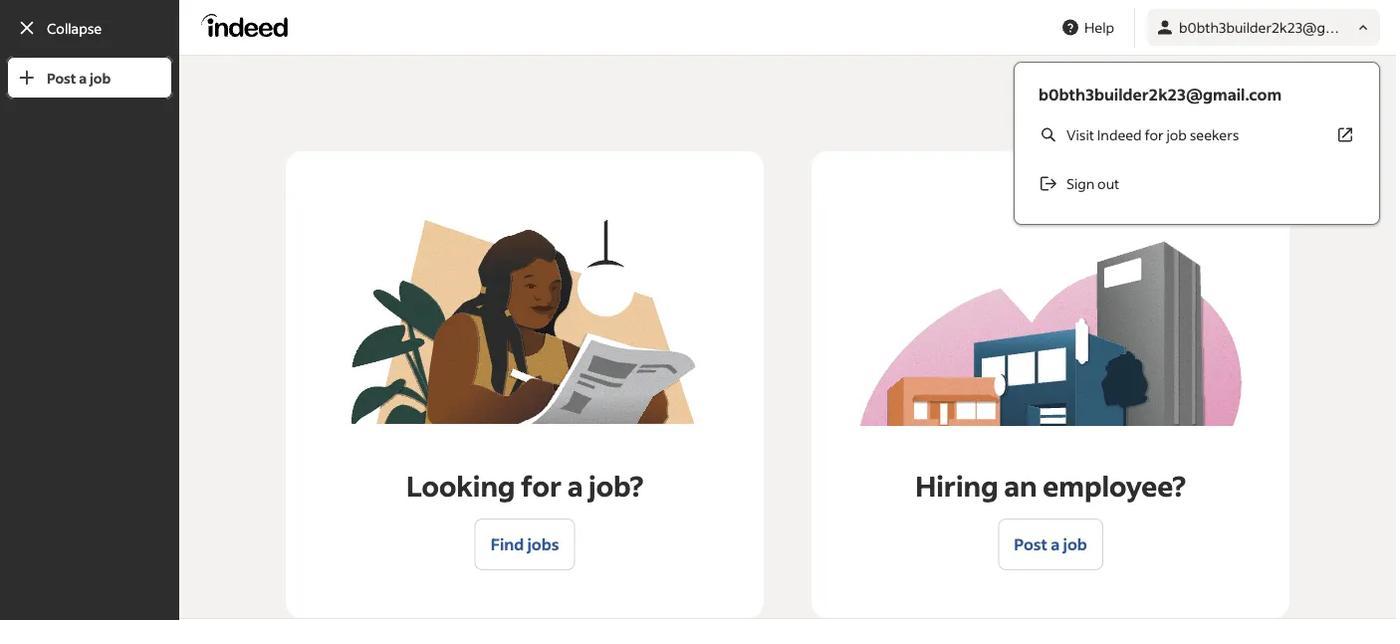 Task type: describe. For each thing, give the bounding box(es) containing it.
b0bth3builder2k23@gmail.com button
[[1147, 9, 1383, 46]]

visit indeed for job seekers
[[1067, 126, 1239, 144]]

employee?
[[1043, 468, 1186, 503]]

looking for a job?
[[406, 468, 644, 503]]

help link
[[1053, 9, 1122, 46]]

indeed
[[1097, 126, 1142, 144]]

find jobs link
[[475, 519, 575, 571]]

0 horizontal spatial a
[[79, 69, 87, 87]]

1 looking for a job? image from the top
[[352, 199, 698, 444]]

1 horizontal spatial job
[[1063, 534, 1087, 555]]

visit indeed for job seekers link
[[1031, 115, 1363, 155]]

help
[[1085, 18, 1114, 36]]

hiring
[[915, 468, 999, 503]]

job?
[[589, 468, 644, 503]]

2 looking for a job? image from the top
[[352, 220, 698, 424]]

collapse
[[47, 19, 102, 37]]

2 horizontal spatial a
[[1051, 534, 1060, 555]]

find
[[491, 534, 524, 555]]

indeed home image
[[201, 13, 297, 37]]

0 vertical spatial post
[[47, 69, 76, 87]]

0 vertical spatial for
[[1145, 126, 1164, 144]]

b0bth3builder2k23@gmail.com inside b0bth3builder2k23@gmail.com heading
[[1039, 84, 1282, 105]]

0 horizontal spatial job
[[90, 69, 111, 87]]



Task type: vqa. For each thing, say whether or not it's contained in the screenshot.
Visit Indeed for job seekers LINK
yes



Task type: locate. For each thing, give the bounding box(es) containing it.
post a job down collapse at left
[[47, 69, 111, 87]]

0 horizontal spatial post a job link
[[6, 56, 173, 100]]

1 hiring an employee? image from the top
[[860, 223, 1242, 444]]

collapse button
[[6, 6, 173, 50]]

1 vertical spatial post
[[1014, 534, 1048, 555]]

b0bth3builder2k23@gmail.com heading
[[1039, 83, 1355, 107]]

1 horizontal spatial a
[[567, 468, 583, 503]]

1 vertical spatial post a job
[[1014, 534, 1087, 555]]

1 vertical spatial post a job link
[[998, 519, 1103, 571]]

sign out link
[[1031, 163, 1363, 204]]

jobs
[[527, 534, 559, 555]]

a down hiring an employee?
[[1051, 534, 1060, 555]]

find jobs
[[491, 534, 559, 555]]

visit
[[1067, 126, 1095, 144]]

post down an
[[1014, 534, 1048, 555]]

1 horizontal spatial post a job link
[[998, 519, 1103, 571]]

looking for a job? image
[[352, 199, 698, 444], [352, 220, 698, 424]]

post
[[47, 69, 76, 87], [1014, 534, 1048, 555]]

b0bth3builder2k23@gmail.com
[[1179, 18, 1383, 36], [1039, 84, 1282, 105]]

sign out
[[1067, 175, 1120, 193]]

an
[[1004, 468, 1037, 503]]

1 vertical spatial b0bth3builder2k23@gmail.com
[[1039, 84, 1282, 105]]

1 vertical spatial for
[[521, 468, 562, 503]]

2 hiring an employee? image from the top
[[860, 241, 1242, 426]]

0 horizontal spatial post a job
[[47, 69, 111, 87]]

2 vertical spatial job
[[1063, 534, 1087, 555]]

1 horizontal spatial for
[[1145, 126, 1164, 144]]

post a job link down hiring an employee?
[[998, 519, 1103, 571]]

0 vertical spatial job
[[90, 69, 111, 87]]

post down collapse at left
[[47, 69, 76, 87]]

2 horizontal spatial job
[[1167, 126, 1187, 144]]

a left job?
[[567, 468, 583, 503]]

0 horizontal spatial for
[[521, 468, 562, 503]]

0 vertical spatial b0bth3builder2k23@gmail.com
[[1179, 18, 1383, 36]]

for right indeed
[[1145, 126, 1164, 144]]

post a job
[[47, 69, 111, 87], [1014, 534, 1087, 555]]

hiring an employee?
[[915, 468, 1186, 503]]

1 vertical spatial a
[[567, 468, 583, 503]]

1 horizontal spatial post
[[1014, 534, 1048, 555]]

b0bth3builder2k23@gmail.com inside b0bth3builder2k23@gmail.com popup button
[[1179, 18, 1383, 36]]

job down hiring an employee?
[[1063, 534, 1087, 555]]

post a job link down the collapse 'dropdown button'
[[6, 56, 173, 100]]

out
[[1098, 175, 1120, 193]]

hiring an employee? image
[[860, 223, 1242, 444], [860, 241, 1242, 426]]

0 vertical spatial a
[[79, 69, 87, 87]]

for
[[1145, 126, 1164, 144], [521, 468, 562, 503]]

job down the collapse 'dropdown button'
[[90, 69, 111, 87]]

seekers
[[1190, 126, 1239, 144]]

job left seekers
[[1167, 126, 1187, 144]]

post a job link
[[6, 56, 173, 100], [998, 519, 1103, 571]]

post a job down hiring an employee?
[[1014, 534, 1087, 555]]

a
[[79, 69, 87, 87], [567, 468, 583, 503], [1051, 534, 1060, 555]]

job
[[90, 69, 111, 87], [1167, 126, 1187, 144], [1063, 534, 1087, 555]]

1 vertical spatial job
[[1167, 126, 1187, 144]]

a down the collapse 'dropdown button'
[[79, 69, 87, 87]]

looking
[[406, 468, 515, 503]]

for up jobs
[[521, 468, 562, 503]]

0 vertical spatial post a job link
[[6, 56, 173, 100]]

0 vertical spatial post a job
[[47, 69, 111, 87]]

2 vertical spatial a
[[1051, 534, 1060, 555]]

0 horizontal spatial post
[[47, 69, 76, 87]]

sign
[[1067, 175, 1095, 193]]

1 horizontal spatial post a job
[[1014, 534, 1087, 555]]



